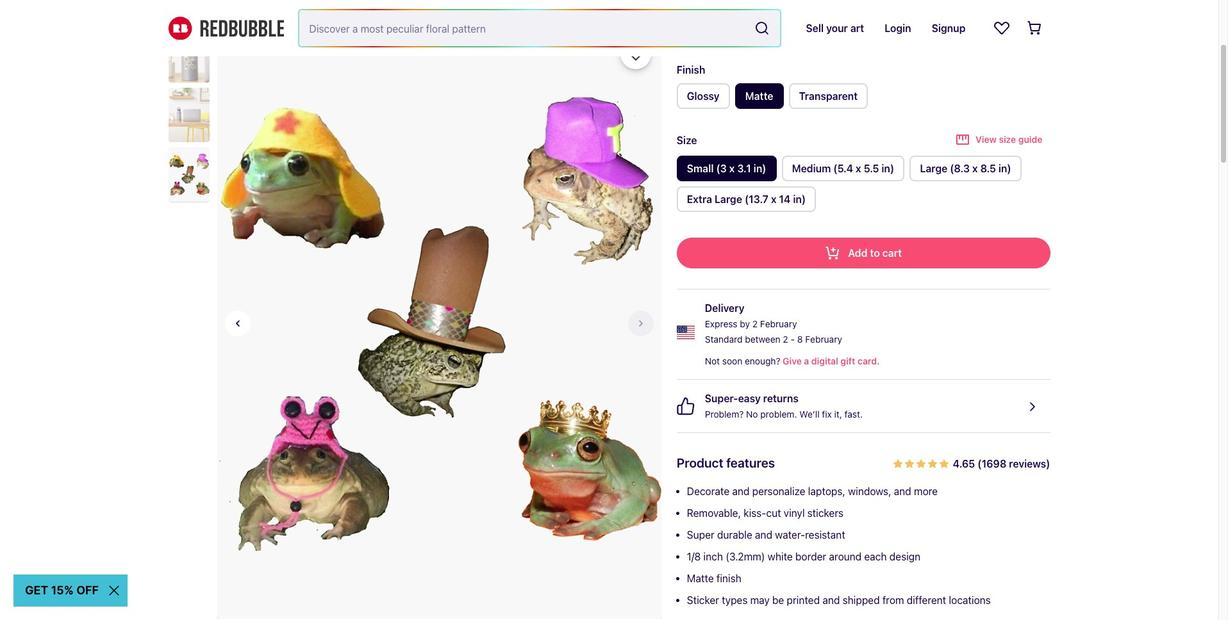 Task type: describe. For each thing, give the bounding box(es) containing it.
-
[[791, 334, 795, 345]]

by
[[740, 319, 750, 330]]

give a digital gift card. link
[[781, 354, 880, 369]]

returns
[[764, 393, 799, 405]]

and up the kiss-
[[733, 486, 750, 498]]

stickers
[[808, 508, 844, 519]]

finish
[[717, 573, 742, 585]]

express
[[705, 319, 738, 330]]

and left more
[[894, 486, 912, 498]]

matte
[[687, 573, 714, 585]]

sticker types may be printed and shipped from different locations
[[687, 595, 991, 607]]

flag of us image
[[677, 324, 695, 341]]

finish option group
[[677, 83, 1051, 114]]

fast.
[[845, 409, 863, 420]]

inch
[[704, 552, 723, 563]]

may
[[751, 595, 770, 607]]

delivery express by 2 february standard between 2 - 8 february
[[705, 303, 843, 345]]

image 3 of 3 group
[[217, 28, 661, 621]]

features
[[727, 456, 775, 471]]

1 vertical spatial you
[[732, 27, 749, 38]]

super durable and water-resistant
[[687, 530, 846, 541]]

give
[[783, 356, 802, 367]]

personalize
[[753, 486, 806, 498]]

between
[[745, 334, 781, 345]]

white
[[768, 552, 793, 563]]

0 vertical spatial you
[[734, 10, 751, 22]]

super-easy returns problem? no problem. we'll fix it, fast.
[[705, 393, 863, 420]]

printed
[[787, 595, 820, 607]]

finish
[[677, 64, 706, 76]]

resistant
[[806, 530, 846, 541]]

more
[[914, 486, 938, 498]]

types
[[722, 595, 748, 607]]

not soon enough? give a digital gift card.
[[705, 356, 880, 367]]

windows,
[[848, 486, 892, 498]]

water-
[[775, 530, 806, 541]]

4+
[[774, 10, 786, 22]]

matte finish
[[687, 573, 742, 585]]

cut
[[767, 508, 781, 519]]

laptops,
[[808, 486, 846, 498]]

and down 'removable, kiss-cut vinyl stickers'
[[755, 530, 773, 541]]

standard
[[705, 334, 743, 345]]

1/8 inch (3.2mm) white border around each design
[[687, 552, 921, 563]]

digital
[[812, 356, 839, 367]]

1 vertical spatial when
[[705, 27, 730, 38]]

decorate
[[687, 486, 730, 498]]



Task type: locate. For each thing, give the bounding box(es) containing it.
0 horizontal spatial february
[[760, 319, 797, 330]]

1 horizontal spatial february
[[806, 334, 843, 345]]

super
[[687, 530, 715, 541]]

removable, kiss-cut vinyl stickers
[[687, 508, 844, 519]]

1/8
[[687, 552, 701, 563]]

card.
[[858, 356, 880, 367]]

decorate and personalize laptops, windows, and more
[[687, 486, 938, 498]]

buy
[[754, 10, 771, 22], [752, 27, 769, 38]]

1 vertical spatial buy
[[752, 27, 769, 38]]

redbubble logo image
[[168, 16, 284, 40]]

not
[[705, 356, 720, 367]]

0 vertical spatial buy
[[754, 10, 771, 22]]

gift
[[841, 356, 856, 367]]

when
[[707, 10, 732, 22], [705, 27, 730, 38]]

0 horizontal spatial 2
[[753, 319, 758, 330]]

4.65 (1698 reviews)
[[953, 459, 1051, 470]]

you left 10+
[[732, 27, 749, 38]]

and right printed
[[823, 595, 840, 607]]

None radio
[[677, 83, 730, 109], [735, 83, 784, 109], [677, 156, 777, 181], [782, 156, 905, 181], [677, 187, 816, 212], [677, 83, 730, 109], [735, 83, 784, 109], [677, 156, 777, 181], [782, 156, 905, 181], [677, 187, 816, 212]]

february
[[760, 319, 797, 330], [806, 334, 843, 345]]

locations
[[949, 595, 991, 607]]

size option group
[[677, 156, 1051, 217]]

problem.
[[761, 409, 797, 420]]

shipped
[[843, 595, 880, 607]]

reviews)
[[1010, 459, 1051, 470]]

4.65 (1698 reviews) link
[[893, 454, 1051, 473]]

0 vertical spatial when
[[707, 10, 732, 22]]

around
[[829, 552, 862, 563]]

1 horizontal spatial 2
[[783, 334, 789, 345]]

be
[[773, 595, 784, 607]]

2 left -
[[783, 334, 789, 345]]

it,
[[835, 409, 843, 420]]

size
[[677, 134, 697, 146]]

product features
[[677, 456, 775, 471]]

february up digital at the bottom right
[[806, 334, 843, 345]]

you left 4+
[[734, 10, 751, 22]]

february up -
[[760, 319, 797, 330]]

Search term search field
[[299, 10, 750, 46]]

$2.05
[[677, 10, 704, 22]]

None field
[[299, 10, 781, 46]]

1 vertical spatial 2
[[783, 334, 789, 345]]

buy left 4+
[[754, 10, 771, 22]]

8
[[798, 334, 803, 345]]

sticker
[[687, 595, 720, 607]]

10+
[[772, 27, 789, 38]]

removable,
[[687, 508, 741, 519]]

2 right by
[[753, 319, 758, 330]]

buy left 10+
[[752, 27, 769, 38]]

$2.05 when you buy 4+ when you buy 10+
[[677, 10, 789, 38]]

from
[[883, 595, 905, 607]]

2
[[753, 319, 758, 330], [783, 334, 789, 345]]

different
[[907, 595, 947, 607]]

and
[[733, 486, 750, 498], [894, 486, 912, 498], [755, 530, 773, 541], [823, 595, 840, 607]]

(3.2mm)
[[726, 552, 765, 563]]

durable
[[718, 530, 753, 541]]

design
[[890, 552, 921, 563]]

no
[[747, 409, 758, 420]]

when up finish
[[705, 27, 730, 38]]

problem?
[[705, 409, 744, 420]]

1 vertical spatial february
[[806, 334, 843, 345]]

product
[[677, 456, 724, 471]]

super-
[[705, 393, 738, 405]]

None radio
[[789, 83, 868, 109], [910, 156, 1022, 181], [789, 83, 868, 109], [910, 156, 1022, 181]]

delivery
[[705, 303, 745, 314]]

a
[[804, 356, 810, 367]]

0 vertical spatial 2
[[753, 319, 758, 330]]

you
[[734, 10, 751, 22], [732, 27, 749, 38]]

fix
[[822, 409, 832, 420]]

(1698
[[978, 459, 1007, 470]]

0 vertical spatial february
[[760, 319, 797, 330]]

border
[[796, 552, 827, 563]]

each
[[865, 552, 887, 563]]

we'll
[[800, 409, 820, 420]]

4.65
[[953, 459, 976, 470]]

kiss-
[[744, 508, 767, 519]]

vinyl
[[784, 508, 805, 519]]

when right $2.05
[[707, 10, 732, 22]]

enough?
[[745, 356, 781, 367]]

easy
[[738, 393, 761, 405]]

soon
[[723, 356, 743, 367]]



Task type: vqa. For each thing, say whether or not it's contained in the screenshot.
the topmost february
yes



